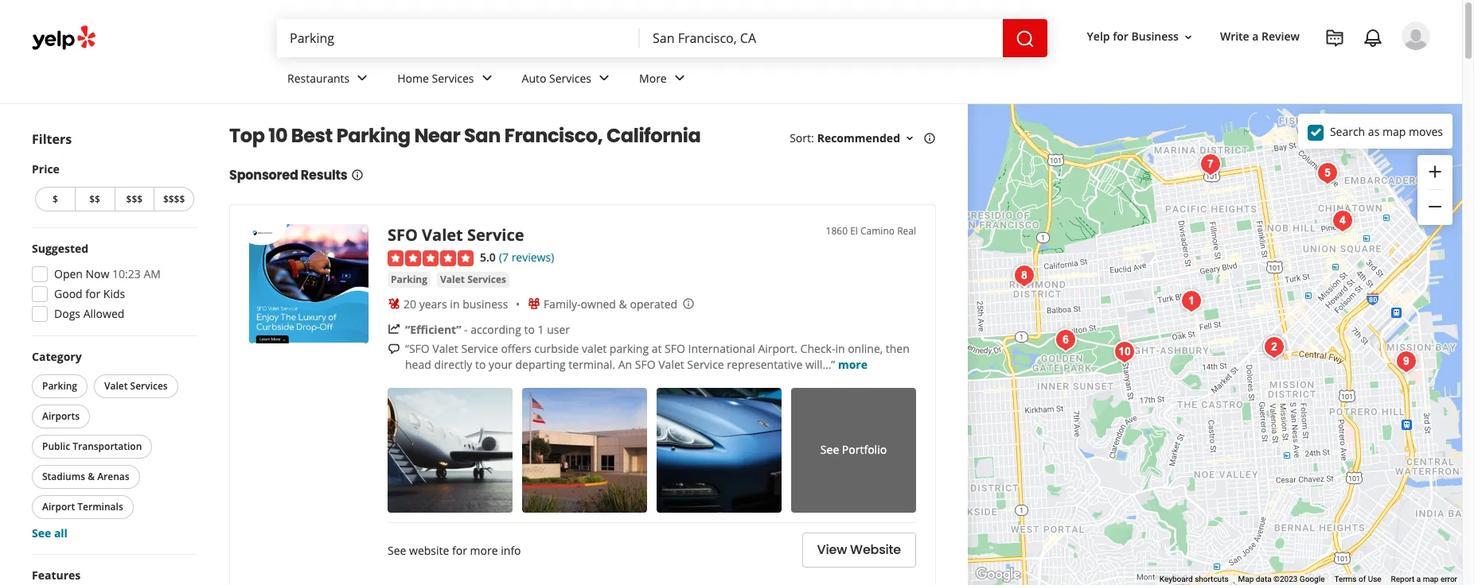Task type: locate. For each thing, give the bounding box(es) containing it.
2 vertical spatial parking
[[42, 380, 77, 393]]

group
[[1418, 155, 1453, 225], [27, 241, 197, 327], [29, 349, 197, 542]]

0 vertical spatial see
[[821, 443, 839, 458]]

0 vertical spatial service
[[467, 225, 524, 246]]

20 years in business
[[404, 297, 508, 312]]

website
[[850, 542, 901, 560]]

0 horizontal spatial 24 chevron down v2 image
[[353, 69, 372, 88]]

24 chevron down v2 image inside restaurants link
[[353, 69, 372, 88]]

1860 el camino real
[[826, 225, 916, 238]]

services up transportation
[[130, 380, 168, 393]]

valet
[[422, 225, 463, 246], [440, 273, 465, 286], [433, 341, 458, 356], [659, 357, 684, 372], [104, 380, 128, 393]]

1 horizontal spatial none field
[[653, 29, 990, 47]]

parking button up airports
[[32, 375, 88, 399]]

16 chevron down v2 image for yelp for business
[[1182, 31, 1195, 44]]

parking up "20"
[[391, 273, 428, 286]]

0 horizontal spatial parking button
[[32, 375, 88, 399]]

auto services link
[[509, 57, 627, 103]]

see portfolio
[[821, 443, 887, 458]]

lombard street garage image
[[1195, 148, 1226, 180]]

terms of use
[[1335, 576, 1382, 584]]

a
[[1253, 29, 1259, 44], [1417, 576, 1421, 584]]

alamo square parking image
[[1175, 285, 1207, 317]]

1 vertical spatial 16 chevron down v2 image
[[904, 132, 916, 145]]

1 horizontal spatial 24 chevron down v2 image
[[670, 69, 689, 88]]

for
[[1113, 29, 1129, 44], [85, 287, 101, 302], [452, 543, 467, 559]]

0 vertical spatial 16 chevron down v2 image
[[1182, 31, 1195, 44]]

parking for the bottom parking button
[[42, 380, 77, 393]]

parking link
[[388, 272, 431, 288]]

0 horizontal spatial in
[[450, 297, 460, 312]]

2 vertical spatial for
[[452, 543, 467, 559]]

1 none field from the left
[[290, 29, 627, 47]]

parking up 16 info v2 icon
[[336, 123, 411, 149]]

real
[[897, 225, 916, 238]]

service down "efficient" - according to 1 user
[[461, 341, 498, 356]]

1 vertical spatial more
[[470, 543, 498, 559]]

group containing suggested
[[27, 241, 197, 327]]

parking
[[336, 123, 411, 149], [391, 273, 428, 286], [42, 380, 77, 393]]

1 vertical spatial valet services button
[[94, 375, 178, 399]]

terms
[[1335, 576, 1357, 584]]

family-
[[544, 297, 581, 312]]

24 chevron down v2 image right auto services
[[595, 69, 614, 88]]

16 chevron down v2 image inside yelp for business button
[[1182, 31, 1195, 44]]

0 vertical spatial group
[[1418, 155, 1453, 225]]

keyboard
[[1160, 576, 1193, 584]]

shortcuts
[[1195, 576, 1229, 584]]

sutter stockton garage image
[[1327, 205, 1359, 237]]

google image
[[972, 565, 1025, 586]]

0 horizontal spatial see
[[32, 526, 51, 541]]

a for report
[[1417, 576, 1421, 584]]

arenas
[[97, 471, 129, 484]]

0 vertical spatial a
[[1253, 29, 1259, 44]]

2 vertical spatial sfo
[[635, 357, 656, 372]]

0 horizontal spatial none field
[[290, 29, 627, 47]]

1 horizontal spatial valet services
[[440, 273, 506, 286]]

1 horizontal spatial in
[[835, 341, 845, 356]]

0 horizontal spatial for
[[85, 287, 101, 302]]

24 chevron down v2 image for auto services
[[595, 69, 614, 88]]

in right years
[[450, 297, 460, 312]]

2 horizontal spatial see
[[821, 443, 839, 458]]

business categories element
[[275, 57, 1431, 103]]

parking inside group
[[42, 380, 77, 393]]

2 vertical spatial see
[[388, 543, 406, 559]]

services
[[432, 71, 474, 86], [549, 71, 592, 86], [467, 273, 506, 286], [130, 380, 168, 393]]

24 chevron down v2 image inside more link
[[670, 69, 689, 88]]

16 chevron down v2 image right business
[[1182, 31, 1195, 44]]

elif parking image
[[1258, 332, 1290, 363]]

1 horizontal spatial a
[[1417, 576, 1421, 584]]

sort:
[[790, 131, 814, 146]]

1 vertical spatial &
[[88, 471, 95, 484]]

sfo down at
[[635, 357, 656, 372]]

in up more link
[[835, 341, 845, 356]]

service for "sfo valet service offers curbside valet parking at sfo international airport. check-in online, then head directly to your departing terminal. an sfo valet service representative will…"
[[461, 341, 498, 356]]

yelp for business button
[[1081, 23, 1201, 51]]

0 vertical spatial for
[[1113, 29, 1129, 44]]

search
[[1330, 124, 1366, 139]]

at
[[652, 341, 662, 356]]

16 chevron down v2 image
[[1182, 31, 1195, 44], [904, 132, 916, 145]]

16 chevron down v2 image left 16 info v2 image
[[904, 132, 916, 145]]

5.0 link
[[480, 248, 496, 266]]

write a review link
[[1214, 23, 1306, 51]]

0 horizontal spatial &
[[88, 471, 95, 484]]

for right website
[[452, 543, 467, 559]]

1 vertical spatial for
[[85, 287, 101, 302]]

to left 1
[[524, 322, 535, 337]]

1 vertical spatial group
[[27, 241, 197, 327]]

valet services up transportation
[[104, 380, 168, 393]]

check-
[[801, 341, 835, 356]]

valet services link
[[437, 272, 510, 288]]

online,
[[848, 341, 883, 356]]

1 horizontal spatial valet services button
[[437, 272, 510, 288]]

family-owned & operated
[[544, 297, 678, 312]]

0 vertical spatial map
[[1383, 124, 1406, 139]]

1 vertical spatial in
[[835, 341, 845, 356]]

2 none field from the left
[[653, 29, 990, 47]]

years
[[419, 297, 447, 312]]

5 star rating image
[[388, 251, 474, 266]]

services right home
[[432, 71, 474, 86]]

for up dogs allowed
[[85, 287, 101, 302]]

1 vertical spatial a
[[1417, 576, 1421, 584]]

0 horizontal spatial 16 chevron down v2 image
[[904, 132, 916, 145]]

see left all
[[32, 526, 51, 541]]

&
[[619, 297, 627, 312], [88, 471, 95, 484]]

results
[[301, 166, 348, 185]]

info icon image
[[682, 298, 695, 310], [682, 298, 695, 310]]

map left error
[[1423, 576, 1439, 584]]

1 horizontal spatial to
[[524, 322, 535, 337]]

1 horizontal spatial map
[[1423, 576, 1439, 584]]

keyboard shortcuts button
[[1160, 575, 1229, 586]]

0 horizontal spatial valet services button
[[94, 375, 178, 399]]

sfo up 5 star rating image
[[388, 225, 418, 246]]

1 horizontal spatial for
[[452, 543, 467, 559]]

0 vertical spatial valet services button
[[437, 272, 510, 288]]

16 chevron down v2 image inside recommended dropdown button
[[904, 132, 916, 145]]

for right the 'yelp'
[[1113, 29, 1129, 44]]

none field near
[[653, 29, 990, 47]]

a right write
[[1253, 29, 1259, 44]]

more link
[[838, 357, 868, 372]]

departing
[[515, 357, 566, 372]]

16 speech v2 image
[[388, 344, 400, 356]]

0 horizontal spatial a
[[1253, 29, 1259, 44]]

24 chevron down v2 image
[[353, 69, 372, 88], [670, 69, 689, 88]]

see portfolio link
[[791, 388, 916, 513]]

1 vertical spatial valet services
[[104, 380, 168, 393]]

owned
[[581, 297, 616, 312]]

2 24 chevron down v2 image from the left
[[670, 69, 689, 88]]

valet services button up transportation
[[94, 375, 178, 399]]

0 horizontal spatial map
[[1383, 124, 1406, 139]]

None field
[[290, 29, 627, 47], [653, 29, 990, 47]]

1 24 chevron down v2 image from the left
[[477, 69, 496, 88]]

1 vertical spatial to
[[475, 357, 486, 372]]

valet down at
[[659, 357, 684, 372]]

dogs
[[54, 307, 80, 322]]

terms of use link
[[1335, 576, 1382, 584]]

north beach parking garage image
[[1312, 157, 1343, 189]]

0 vertical spatial parking button
[[388, 272, 431, 288]]

valet up 5 star rating image
[[422, 225, 463, 246]]

map right as
[[1383, 124, 1406, 139]]

(7
[[499, 250, 509, 265]]

0 horizontal spatial 24 chevron down v2 image
[[477, 69, 496, 88]]

1 vertical spatial map
[[1423, 576, 1439, 584]]

$$$$ button
[[154, 187, 194, 212]]

a right report at the right
[[1417, 576, 1421, 584]]

report a map error
[[1391, 576, 1458, 584]]

stadiums & arenas button
[[32, 466, 140, 490]]

zoom in image
[[1426, 162, 1445, 181]]

restaurants
[[287, 71, 350, 86]]

0 vertical spatial more
[[838, 357, 868, 372]]

valet services button down 5.0
[[437, 272, 510, 288]]

& inside button
[[88, 471, 95, 484]]

valet services button inside group
[[94, 375, 178, 399]]

see for see all
[[32, 526, 51, 541]]

restaurants link
[[275, 57, 385, 103]]

service up the 5.0 link
[[467, 225, 524, 246]]

more down online,
[[838, 357, 868, 372]]

use
[[1368, 576, 1382, 584]]

sfo valet service image
[[249, 225, 369, 344]]

parking down category in the bottom of the page
[[42, 380, 77, 393]]

1 horizontal spatial &
[[619, 297, 627, 312]]

1 24 chevron down v2 image from the left
[[353, 69, 372, 88]]

& right owned
[[619, 297, 627, 312]]

see left "portfolio"
[[821, 443, 839, 458]]

1 horizontal spatial 24 chevron down v2 image
[[595, 69, 614, 88]]

to inside "sfo valet service offers curbside valet parking at sfo international airport. check-in online, then head directly to your departing terminal. an sfo valet service representative will…"
[[475, 357, 486, 372]]

el
[[850, 225, 858, 238]]

1 vertical spatial service
[[461, 341, 498, 356]]

service for sfo valet service
[[467, 225, 524, 246]]

2 horizontal spatial sfo
[[665, 341, 685, 356]]

see left website
[[388, 543, 406, 559]]

24 chevron down v2 image left auto
[[477, 69, 496, 88]]

1 horizontal spatial 16 chevron down v2 image
[[1182, 31, 1195, 44]]

1 vertical spatial sfo
[[665, 341, 685, 356]]

24 chevron down v2 image inside "home services" link
[[477, 69, 496, 88]]

24 chevron down v2 image right 'more'
[[670, 69, 689, 88]]

none field up "home services" link
[[290, 29, 627, 47]]

0 horizontal spatial sfo
[[388, 225, 418, 246]]

home services
[[397, 71, 474, 86]]

16 trending v2 image
[[388, 324, 400, 336]]

valet up transportation
[[104, 380, 128, 393]]

valet up directly
[[433, 341, 458, 356]]

user
[[547, 322, 570, 337]]

2 vertical spatial group
[[29, 349, 197, 542]]

0 vertical spatial to
[[524, 322, 535, 337]]

parking button up "20"
[[388, 272, 431, 288]]

recommended button
[[817, 131, 916, 146]]

0 horizontal spatial to
[[475, 357, 486, 372]]

1 vertical spatial parking
[[391, 273, 428, 286]]

sfo right at
[[665, 341, 685, 356]]

according
[[471, 322, 521, 337]]

0 vertical spatial in
[[450, 297, 460, 312]]

& left arenas
[[88, 471, 95, 484]]

see
[[821, 443, 839, 458], [32, 526, 51, 541], [388, 543, 406, 559]]

24 chevron down v2 image inside auto services link
[[595, 69, 614, 88]]

more left info
[[470, 543, 498, 559]]

notifications image
[[1364, 29, 1383, 48]]

$ button
[[35, 187, 75, 212]]

None search field
[[277, 19, 1051, 57]]

error
[[1441, 576, 1458, 584]]

camino
[[861, 225, 895, 238]]

to left your
[[475, 357, 486, 372]]

map region
[[818, 42, 1474, 586]]

$$
[[89, 193, 100, 206]]

none field find
[[290, 29, 627, 47]]

24 chevron down v2 image right restaurants
[[353, 69, 372, 88]]

map for moves
[[1383, 124, 1406, 139]]

2 horizontal spatial for
[[1113, 29, 1129, 44]]

allowed
[[83, 307, 124, 322]]

services inside group
[[130, 380, 168, 393]]

valet services down 5.0
[[440, 273, 506, 286]]

parking at the exchange image
[[1390, 346, 1422, 378]]

website
[[409, 543, 449, 559]]

write a review
[[1220, 29, 1300, 44]]

24 chevron down v2 image for home services
[[477, 69, 496, 88]]

elif parking image
[[1258, 332, 1290, 363]]

-
[[464, 322, 468, 337]]

2 24 chevron down v2 image from the left
[[595, 69, 614, 88]]

©2023
[[1274, 576, 1298, 584]]

stadiums
[[42, 471, 85, 484]]

$
[[52, 193, 58, 206]]

0 vertical spatial &
[[619, 297, 627, 312]]

sponsored results
[[229, 166, 348, 185]]

for inside button
[[1113, 29, 1129, 44]]

16 years in business v2 image
[[388, 298, 400, 311]]

24 chevron down v2 image
[[477, 69, 496, 88], [595, 69, 614, 88]]

near
[[414, 123, 460, 149]]

now
[[86, 267, 109, 282]]

none field up business categories element
[[653, 29, 990, 47]]

map
[[1238, 576, 1254, 584]]

services down 5.0
[[467, 273, 506, 286]]

1 vertical spatial see
[[32, 526, 51, 541]]

see all
[[32, 526, 68, 541]]

see inside 'link'
[[821, 443, 839, 458]]

0 horizontal spatial valet services
[[104, 380, 168, 393]]

1 horizontal spatial parking button
[[388, 272, 431, 288]]

service down international
[[687, 357, 724, 372]]

sfo valet service
[[388, 225, 524, 246]]

directly
[[434, 357, 472, 372]]

16 info v2 image
[[351, 169, 363, 181]]

1 horizontal spatial see
[[388, 543, 406, 559]]

airport
[[42, 501, 75, 514]]



Task type: describe. For each thing, give the bounding box(es) containing it.
$$ button
[[75, 187, 114, 212]]

dogs allowed
[[54, 307, 124, 322]]

top 10 best parking near san francisco, california
[[229, 123, 701, 149]]

public
[[42, 440, 70, 454]]

Find text field
[[290, 29, 627, 47]]

view website
[[817, 542, 901, 560]]

as
[[1368, 124, 1380, 139]]

airports
[[42, 410, 80, 424]]

terminal.
[[569, 357, 615, 372]]

(7 reviews)
[[499, 250, 554, 265]]

0 vertical spatial valet services
[[440, 273, 506, 286]]

am
[[144, 267, 161, 282]]

google
[[1300, 576, 1325, 584]]

more
[[639, 71, 667, 86]]

auto
[[522, 71, 546, 86]]

all
[[54, 526, 68, 541]]

"efficient"
[[405, 322, 461, 337]]

head
[[405, 357, 431, 372]]

search image
[[1016, 29, 1035, 48]]

kids
[[103, 287, 125, 302]]

valet up 20 years in business
[[440, 273, 465, 286]]

10
[[268, 123, 288, 149]]

1
[[538, 322, 544, 337]]

24 chevron down v2 image for restaurants
[[353, 69, 372, 88]]

valet
[[582, 341, 607, 356]]

0 vertical spatial parking
[[336, 123, 411, 149]]

16 info v2 image
[[924, 132, 936, 145]]

stadiums & arenas
[[42, 471, 129, 484]]

for for business
[[1113, 29, 1129, 44]]

see website for more info
[[388, 543, 521, 559]]

transportation
[[73, 440, 142, 454]]

yelp for business
[[1087, 29, 1179, 44]]

airport terminals
[[42, 501, 123, 514]]

see for see portfolio
[[821, 443, 839, 458]]

more link
[[627, 57, 702, 103]]

1 horizontal spatial sfo
[[635, 357, 656, 372]]

your
[[489, 357, 513, 372]]

auto services
[[522, 71, 592, 86]]

parking
[[610, 341, 649, 356]]

in inside "sfo valet service offers curbside valet parking at sfo international airport. check-in online, then head directly to your departing terminal. an sfo valet service representative will…"
[[835, 341, 845, 356]]

public transportation button
[[32, 435, 152, 459]]

home services link
[[385, 57, 509, 103]]

(7 reviews) link
[[499, 248, 554, 266]]

0 vertical spatial sfo
[[388, 225, 418, 246]]

music concourse parking image
[[1050, 324, 1082, 356]]

$$$ button
[[114, 187, 154, 212]]

24 chevron down v2 image for more
[[670, 69, 689, 88]]

0 horizontal spatial more
[[470, 543, 498, 559]]

projects image
[[1326, 29, 1345, 48]]

price group
[[32, 162, 197, 215]]

reviews)
[[512, 250, 554, 265]]

group containing category
[[29, 349, 197, 542]]

for for kids
[[85, 287, 101, 302]]

search as map moves
[[1330, 124, 1443, 139]]

nolan p. image
[[1402, 21, 1431, 50]]

geary mall garage image
[[1008, 260, 1040, 292]]

a for write
[[1253, 29, 1259, 44]]

see for see website for more info
[[388, 543, 406, 559]]

"efficient" - according to 1 user
[[405, 322, 570, 337]]

home
[[397, 71, 429, 86]]

zoom out image
[[1426, 198, 1445, 217]]

airports button
[[32, 405, 90, 429]]

1 vertical spatial parking button
[[32, 375, 88, 399]]

keyboard shortcuts
[[1160, 576, 1229, 584]]

suggested
[[32, 241, 89, 256]]

"sfo
[[405, 341, 430, 356]]

kezar parking lot image
[[1109, 336, 1140, 368]]

Near text field
[[653, 29, 990, 47]]

16 chevron down v2 image for recommended
[[904, 132, 916, 145]]

review
[[1262, 29, 1300, 44]]

map for error
[[1423, 576, 1439, 584]]

filters
[[32, 131, 72, 148]]

see all button
[[32, 526, 68, 541]]

parking for topmost parking button
[[391, 273, 428, 286]]

public transportation
[[42, 440, 142, 454]]

of
[[1359, 576, 1366, 584]]

write
[[1220, 29, 1250, 44]]

open now 10:23 am
[[54, 267, 161, 282]]

price
[[32, 162, 60, 177]]

then
[[886, 341, 910, 356]]

international
[[688, 341, 755, 356]]

2 vertical spatial service
[[687, 357, 724, 372]]

user actions element
[[1074, 20, 1453, 118]]

features
[[32, 568, 81, 584]]

1 horizontal spatial more
[[838, 357, 868, 372]]

business
[[1132, 29, 1179, 44]]

california
[[607, 123, 701, 149]]

san
[[464, 123, 501, 149]]

view
[[817, 542, 847, 560]]

will…"
[[806, 357, 835, 372]]

curbside
[[534, 341, 579, 356]]

report a map error link
[[1391, 576, 1458, 584]]

5.0
[[480, 250, 496, 265]]

francisco,
[[504, 123, 603, 149]]

info
[[501, 543, 521, 559]]

data
[[1256, 576, 1272, 584]]

open
[[54, 267, 83, 282]]

business
[[463, 297, 508, 312]]

services right auto
[[549, 71, 592, 86]]

16 family owned v2 image
[[528, 298, 540, 311]]

terminals
[[77, 501, 123, 514]]

operated
[[630, 297, 678, 312]]

good
[[54, 287, 83, 302]]

recommended
[[817, 131, 900, 146]]



Task type: vqa. For each thing, say whether or not it's contained in the screenshot.
Public
yes



